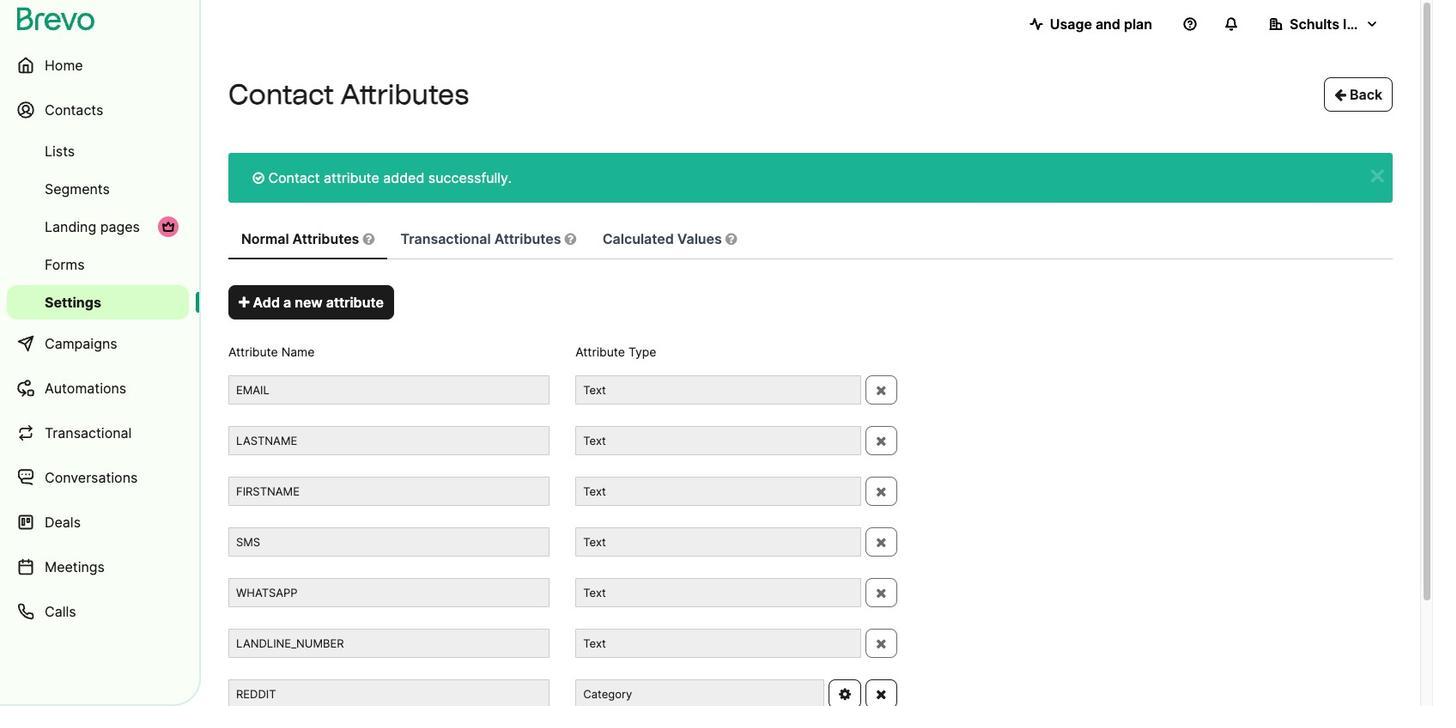 Task type: describe. For each thing, give the bounding box(es) containing it.
usage and plan button
[[1016, 7, 1166, 41]]

type
[[629, 344, 657, 359]]

question circle image for transactional attributes
[[565, 232, 576, 246]]

inc
[[1343, 15, 1364, 33]]

and
[[1096, 15, 1121, 33]]

back
[[1347, 86, 1383, 103]]

deals
[[45, 514, 81, 531]]

transactional link
[[7, 412, 189, 454]]

segments link
[[7, 172, 189, 206]]

landing pages
[[45, 218, 140, 235]]

successfully.
[[428, 169, 512, 186]]

question circle image for calculated values
[[726, 232, 737, 246]]

schults
[[1290, 15, 1340, 33]]

name
[[281, 344, 315, 359]]

forms link
[[7, 247, 189, 282]]

a
[[283, 294, 291, 311]]

lists
[[45, 143, 75, 160]]

landing pages link
[[7, 210, 189, 244]]

normal attributes link
[[228, 220, 387, 259]]

check circle o image
[[253, 171, 264, 185]]

home link
[[7, 45, 189, 86]]

transactional for transactional
[[45, 424, 132, 442]]

2 times image from the top
[[876, 586, 887, 600]]

0 vertical spatial attribute
[[324, 169, 379, 186]]

2 times image from the top
[[876, 434, 887, 448]]

conversations
[[45, 469, 138, 486]]

settings
[[45, 294, 101, 311]]

transactional attributes link
[[388, 220, 589, 259]]

settings link
[[7, 285, 189, 320]]

transactional attributes
[[401, 230, 565, 247]]

automations
[[45, 380, 126, 397]]

attribute for attribute name
[[228, 344, 278, 359]]

calls
[[45, 603, 76, 620]]

back link
[[1325, 77, 1393, 112]]

schults inc button
[[1256, 7, 1393, 41]]

plan
[[1124, 15, 1153, 33]]

calls link
[[7, 591, 189, 632]]

forms
[[45, 256, 85, 273]]

attribute name
[[228, 344, 315, 359]]



Task type: vqa. For each thing, say whether or not it's contained in the screenshot.
Contacts
yes



Task type: locate. For each thing, give the bounding box(es) containing it.
calculated
[[603, 230, 674, 247]]

3 times image from the top
[[876, 535, 887, 549]]

attributes right normal
[[293, 230, 359, 247]]

home
[[45, 57, 83, 74]]

transactional for transactional attributes
[[401, 230, 491, 247]]

campaigns
[[45, 335, 117, 352]]

1 attribute from the left
[[228, 344, 278, 359]]

cog image
[[839, 687, 851, 701]]

0 horizontal spatial transactional
[[45, 424, 132, 442]]

question circle image right values
[[726, 232, 737, 246]]

attribute type
[[576, 344, 657, 359]]

×
[[1369, 157, 1387, 191]]

arrow left image
[[1335, 88, 1347, 101]]

attributes down successfully.
[[494, 230, 561, 247]]

× button
[[1369, 157, 1387, 191]]

1 question circle image from the left
[[363, 232, 375, 246]]

3 question circle image from the left
[[726, 232, 737, 246]]

5 times image from the top
[[876, 687, 887, 701]]

2 horizontal spatial question circle image
[[726, 232, 737, 246]]

times image
[[876, 383, 887, 397], [876, 434, 887, 448], [876, 535, 887, 549], [876, 637, 887, 651], [876, 687, 887, 701]]

attributes for normal attributes
[[293, 230, 359, 247]]

attributes for transactional attributes
[[494, 230, 561, 247]]

0 vertical spatial transactional
[[401, 230, 491, 247]]

times image
[[876, 485, 887, 499], [876, 586, 887, 600]]

new
[[295, 294, 323, 311]]

usage
[[1050, 15, 1093, 33]]

segments
[[45, 180, 110, 198]]

0 vertical spatial times image
[[876, 485, 887, 499]]

landing
[[45, 218, 96, 235]]

transactional down automations
[[45, 424, 132, 442]]

campaigns link
[[7, 323, 189, 364]]

2 question circle image from the left
[[565, 232, 576, 246]]

attribute right new
[[326, 294, 384, 311]]

attributes up added
[[340, 78, 469, 111]]

contact for contact attribute added successfully.
[[268, 169, 320, 186]]

meetings
[[45, 558, 105, 575]]

1 vertical spatial transactional
[[45, 424, 132, 442]]

0 vertical spatial contact
[[228, 78, 334, 111]]

1 vertical spatial times image
[[876, 586, 887, 600]]

contact attributes
[[228, 78, 469, 111]]

0 horizontal spatial question circle image
[[363, 232, 375, 246]]

contact
[[228, 78, 334, 111], [268, 169, 320, 186]]

question circle image for normal attributes
[[363, 232, 375, 246]]

schults inc
[[1290, 15, 1364, 33]]

transactional down successfully.
[[401, 230, 491, 247]]

plus image
[[239, 295, 250, 309]]

add a new attribute
[[250, 294, 384, 311]]

None text field
[[228, 376, 550, 405], [228, 426, 550, 456], [576, 426, 861, 456], [228, 477, 550, 506], [576, 477, 861, 506], [576, 528, 861, 557], [228, 578, 550, 608], [576, 629, 861, 658], [228, 680, 550, 706], [576, 680, 825, 706], [228, 376, 550, 405], [228, 426, 550, 456], [576, 426, 861, 456], [228, 477, 550, 506], [576, 477, 861, 506], [576, 528, 861, 557], [228, 578, 550, 608], [576, 629, 861, 658], [228, 680, 550, 706], [576, 680, 825, 706]]

contacts
[[45, 101, 103, 119]]

1 horizontal spatial question circle image
[[565, 232, 576, 246]]

1 times image from the top
[[876, 485, 887, 499]]

question circle image down contact attribute added successfully.
[[363, 232, 375, 246]]

attributes
[[340, 78, 469, 111], [293, 230, 359, 247], [494, 230, 561, 247]]

attribute
[[324, 169, 379, 186], [326, 294, 384, 311]]

lists link
[[7, 134, 189, 168]]

1 horizontal spatial transactional
[[401, 230, 491, 247]]

left___rvooi image
[[161, 220, 175, 234]]

contacts link
[[7, 89, 189, 131]]

meetings link
[[7, 546, 189, 588]]

1 times image from the top
[[876, 383, 887, 397]]

attribute left name in the left of the page
[[228, 344, 278, 359]]

question circle image left calculated
[[565, 232, 576, 246]]

conversations link
[[7, 457, 189, 498]]

1 horizontal spatial attribute
[[576, 344, 625, 359]]

pages
[[100, 218, 140, 235]]

0 horizontal spatial attribute
[[228, 344, 278, 359]]

add a new attribute link
[[228, 285, 394, 320]]

automations link
[[7, 368, 189, 409]]

4 times image from the top
[[876, 637, 887, 651]]

question circle image inside calculated values link
[[726, 232, 737, 246]]

added
[[383, 169, 425, 186]]

question circle image inside normal attributes link
[[363, 232, 375, 246]]

None text field
[[576, 376, 861, 405], [228, 528, 550, 557], [576, 578, 861, 608], [228, 629, 550, 658], [576, 376, 861, 405], [228, 528, 550, 557], [576, 578, 861, 608], [228, 629, 550, 658]]

add
[[253, 294, 280, 311]]

1 vertical spatial attribute
[[326, 294, 384, 311]]

deals link
[[7, 502, 189, 543]]

question circle image
[[363, 232, 375, 246], [565, 232, 576, 246], [726, 232, 737, 246]]

calculated values
[[603, 230, 726, 247]]

attribute left added
[[324, 169, 379, 186]]

normal attributes
[[241, 230, 363, 247]]

attributes for contact attributes
[[340, 78, 469, 111]]

values
[[678, 230, 722, 247]]

1 vertical spatial contact
[[268, 169, 320, 186]]

normal
[[241, 230, 289, 247]]

calculated values link
[[590, 220, 750, 259]]

attribute for attribute type
[[576, 344, 625, 359]]

attribute
[[228, 344, 278, 359], [576, 344, 625, 359]]

contact attribute added successfully.
[[264, 169, 512, 186]]

contact for contact attributes
[[228, 78, 334, 111]]

question circle image inside transactional attributes link
[[565, 232, 576, 246]]

transactional
[[401, 230, 491, 247], [45, 424, 132, 442]]

usage and plan
[[1050, 15, 1153, 33]]

attribute left type
[[576, 344, 625, 359]]

2 attribute from the left
[[576, 344, 625, 359]]



